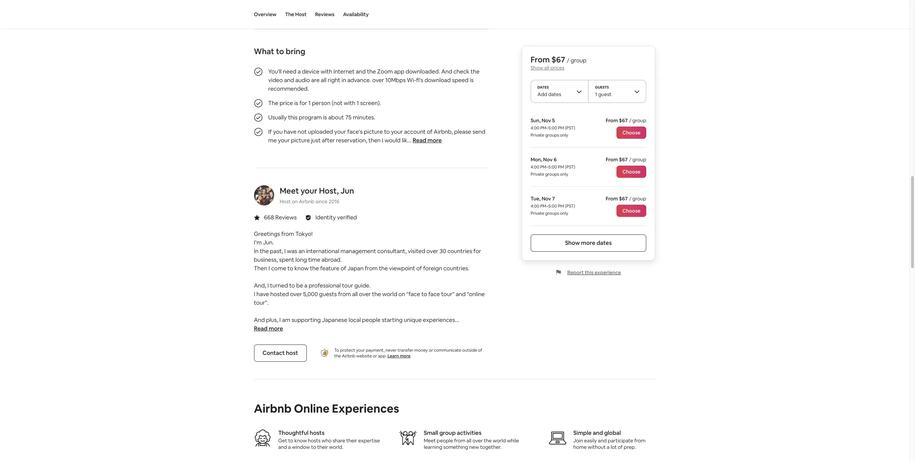Task type: vqa. For each thing, say whether or not it's contained in the screenshot.
values
no



Task type: locate. For each thing, give the bounding box(es) containing it.
in
[[342, 76, 346, 84]]

a inside 'thoughtful hosts get to know hosts who share their expertise and a window to their world.'
[[288, 444, 291, 451]]

over left 30
[[427, 248, 438, 255]]

(pst) inside tue, nov 7 4:00 pm–5:00 pm (pst) private groups only
[[565, 203, 575, 209]]

all inside from $67 / group show all prices
[[545, 65, 549, 71]]

nov
[[542, 117, 551, 124], [543, 156, 553, 163], [542, 196, 551, 202]]

3 choose link from the top
[[617, 205, 647, 217]]

airbnb left since
[[299, 198, 314, 205]]

have left 'not'
[[284, 128, 296, 136]]

guest
[[598, 91, 612, 98]]

of prep.
[[618, 444, 636, 451]]

world inside small group activities meet people from all over the world while learning something new together.
[[493, 438, 506, 444]]

0 vertical spatial have
[[284, 128, 296, 136]]

you'll need a device with internet and the zoom app downloaded. and check the video and audio are all right in advance. over 10mbps wi-fi's download speed is recommended.
[[268, 68, 480, 93]]

management
[[341, 248, 376, 255]]

dates inside 'show more dates' link
[[597, 239, 612, 247]]

all
[[545, 65, 549, 71], [321, 76, 327, 84], [352, 291, 358, 298], [466, 438, 471, 444]]

on up 668 reviews
[[292, 198, 298, 205]]

dates add dates
[[538, 85, 561, 98]]

4:00 for sun, nov 5
[[531, 125, 540, 131]]

0 vertical spatial picture
[[364, 128, 383, 136]]

1 vertical spatial private
[[531, 172, 544, 177]]

1 vertical spatial choose
[[623, 169, 641, 175]]

tour"
[[441, 291, 454, 298]]

airbnb up thoughtful
[[254, 402, 292, 416]]

from $67 / group for 6
[[606, 156, 647, 163]]

the right 'in'
[[260, 248, 269, 255]]

1 vertical spatial people
[[437, 438, 453, 444]]

from inside small group activities meet people from all over the world while learning something new together.
[[454, 438, 465, 444]]

1 4:00 from the top
[[531, 125, 540, 131]]

and up download
[[441, 68, 452, 75]]

the host
[[285, 11, 307, 18]]

1 vertical spatial is
[[294, 99, 298, 107]]

over inside small group activities meet people from all over the world while learning something new together.
[[473, 438, 483, 444]]

30
[[440, 248, 446, 255]]

/ inside from $67 / group show all prices
[[567, 57, 570, 64]]

verified
[[337, 214, 357, 221]]

/ for 7
[[629, 196, 632, 202]]

choose
[[623, 130, 641, 136], [623, 169, 641, 175], [623, 208, 641, 214]]

1 vertical spatial world
[[493, 438, 506, 444]]

private for mon,
[[531, 172, 544, 177]]

3 only from the top
[[560, 211, 568, 216]]

4:00 for mon, nov 6
[[531, 164, 540, 170]]

0 vertical spatial groups
[[545, 132, 559, 138]]

learn more about the host, jun. image
[[254, 186, 274, 206], [254, 186, 274, 206]]

2 vertical spatial from $67 / group
[[606, 196, 647, 202]]

read more button for if you have not uploaded your face's picture to your account of airbnb, please send me your picture just after reservation, then i would lik…
[[413, 136, 442, 145]]

and, i turned to be a professional tour guide. i have hosted over 5,000 guests from all over the world on "face to face tour" and "online tour".
[[254, 282, 485, 307]]

from for sun, nov 5
[[606, 117, 618, 124]]

guests 1 guest
[[595, 85, 612, 98]]

is right speed
[[470, 76, 474, 84]]

(pst) inside mon, nov 6 4:00 pm–5:00 pm (pst) private groups only
[[565, 164, 575, 170]]

airbnb right to on the bottom of page
[[342, 353, 355, 359]]

choose for 7
[[623, 208, 641, 214]]

their world.
[[317, 444, 343, 451]]

choose link for 6
[[617, 166, 647, 178]]

2 know from the top
[[294, 438, 307, 444]]

experiences…
[[423, 317, 459, 324]]

meet up 668 reviews
[[280, 186, 299, 196]]

0 horizontal spatial world
[[382, 291, 397, 298]]

the for the host
[[285, 11, 294, 18]]

0 horizontal spatial read more button
[[254, 325, 283, 333]]

the left viewpoint at the left bottom of page
[[379, 265, 388, 272]]

only inside mon, nov 6 4:00 pm–5:00 pm (pst) private groups only
[[560, 172, 568, 177]]

75
[[345, 114, 352, 121]]

2 groups from the top
[[545, 172, 559, 177]]

2 pm from the top
[[558, 164, 564, 170]]

your inside meet your host, jun host on airbnb since 2016
[[301, 186, 317, 196]]

meet inside small group activities meet people from all over the world while learning something new together.
[[424, 438, 436, 444]]

the left price
[[268, 99, 278, 107]]

know down long
[[294, 265, 309, 272]]

1 horizontal spatial read more
[[413, 137, 442, 144]]

1 pm–5:00 from the top
[[540, 125, 557, 131]]

this right the usually
[[288, 114, 298, 121]]

download
[[425, 76, 451, 84]]

4:00 inside mon, nov 6 4:00 pm–5:00 pm (pst) private groups only
[[531, 164, 540, 170]]

nov inside tue, nov 7 4:00 pm–5:00 pm (pst) private groups only
[[542, 196, 551, 202]]

private for sun,
[[531, 132, 544, 138]]

meet down small
[[424, 438, 436, 444]]

1 vertical spatial read more button
[[254, 325, 283, 333]]

pm–5:00 inside sun, nov 5 4:00 pm–5:00 pm (pst) private groups only
[[540, 125, 557, 131]]

this
[[288, 114, 298, 121], [585, 270, 594, 276]]

only inside sun, nov 5 4:00 pm–5:00 pm (pst) private groups only
[[560, 132, 568, 138]]

(not
[[332, 99, 343, 107]]

2 4:00 from the top
[[531, 164, 540, 170]]

1 from $67 / group from the top
[[606, 117, 647, 124]]

all right are at the left of page
[[321, 76, 327, 84]]

pm–5:00 down 5
[[540, 125, 557, 131]]

from inside the and, i turned to be a professional tour guide. i have hosted over 5,000 guests from all over the world on "face to face tour" and "online tour".
[[338, 291, 351, 298]]

1 horizontal spatial read
[[413, 137, 426, 144]]

2 vertical spatial 4:00
[[531, 203, 540, 209]]

1 horizontal spatial have
[[284, 128, 296, 136]]

4:00 down sun, at the top right of page
[[531, 125, 540, 131]]

send
[[473, 128, 485, 136]]

pm inside sun, nov 5 4:00 pm–5:00 pm (pst) private groups only
[[558, 125, 564, 131]]

to right get
[[288, 438, 293, 444]]

the up and plus, i am supporting japanese local people starting unique experiences…
[[372, 291, 381, 298]]

2 choose link from the top
[[617, 166, 647, 178]]

without
[[588, 444, 606, 451]]

0 vertical spatial pm–5:00
[[540, 125, 557, 131]]

1 vertical spatial choose link
[[617, 166, 647, 178]]

0 horizontal spatial have
[[257, 291, 269, 298]]

with right (not
[[344, 99, 355, 107]]

the price is for 1 person (not with 1 screen).
[[268, 99, 381, 107]]

supporting
[[292, 317, 321, 324]]

show left prices
[[531, 65, 543, 71]]

0 vertical spatial read
[[413, 137, 426, 144]]

of left foreign
[[416, 265, 422, 272]]

price
[[280, 99, 293, 107]]

and inside 'thoughtful hosts get to know hosts who share their expertise and a window to their world.'
[[278, 444, 287, 451]]

0 horizontal spatial is
[[294, 99, 298, 107]]

groups inside mon, nov 6 4:00 pm–5:00 pm (pst) private groups only
[[545, 172, 559, 177]]

0 vertical spatial world
[[382, 291, 397, 298]]

2 vertical spatial choose
[[623, 208, 641, 214]]

business,
[[254, 256, 278, 264]]

1 horizontal spatial host
[[295, 11, 307, 18]]

private inside mon, nov 6 4:00 pm–5:00 pm (pst) private groups only
[[531, 172, 544, 177]]

/ for 6
[[629, 156, 632, 163]]

read more button down account
[[413, 136, 442, 145]]

3 4:00 from the top
[[531, 203, 540, 209]]

1 choose from the top
[[623, 130, 641, 136]]

small
[[424, 430, 438, 437]]

pm for 7
[[558, 203, 564, 209]]

1 vertical spatial groups
[[545, 172, 559, 177]]

group inside small group activities meet people from all over the world while learning something new together.
[[439, 430, 456, 437]]

choose link for 7
[[617, 205, 647, 217]]

with up right
[[321, 68, 332, 75]]

2 vertical spatial airbnb
[[254, 402, 292, 416]]

of inside 'if you have not uploaded your face's picture to your account of airbnb, please send me your picture just after reservation, then i would lik…'
[[427, 128, 432, 136]]

learn more link
[[388, 353, 411, 359]]

only inside tue, nov 7 4:00 pm–5:00 pm (pst) private groups only
[[560, 211, 568, 216]]

groups for 5
[[545, 132, 559, 138]]

1 horizontal spatial with
[[344, 99, 355, 107]]

4:00 down tue,
[[531, 203, 540, 209]]

pm–5:00 inside mon, nov 6 4:00 pm–5:00 pm (pst) private groups only
[[540, 164, 557, 170]]

2 vertical spatial choose link
[[617, 205, 647, 217]]

3 (pst) from the top
[[565, 203, 575, 209]]

you'll
[[268, 68, 282, 75]]

a inside the and, i turned to be a professional tour guide. i have hosted over 5,000 guests from all over the world on "face to face tour" and "online tour".
[[304, 282, 307, 290]]

/ for 5
[[629, 117, 632, 124]]

0 horizontal spatial the
[[268, 99, 278, 107]]

over down 'activities'
[[473, 438, 483, 444]]

your up reservation,
[[334, 128, 346, 136]]

4:00 inside tue, nov 7 4:00 pm–5:00 pm (pst) private groups only
[[531, 203, 540, 209]]

only for mon, nov 6
[[560, 172, 568, 177]]

to up would
[[384, 128, 390, 136]]

is left about
[[323, 114, 327, 121]]

audio
[[295, 76, 310, 84]]

groups down '6'
[[545, 172, 559, 177]]

0 horizontal spatial for
[[299, 99, 307, 107]]

0 vertical spatial meet
[[280, 186, 299, 196]]

0 vertical spatial the
[[285, 11, 294, 18]]

2 private from the top
[[531, 172, 544, 177]]

your right protect
[[356, 348, 365, 353]]

show more dates link
[[531, 235, 647, 252]]

and inside you'll need a device with internet and the zoom app downloaded. and check the video and audio are all right in advance. over 10mbps wi-fi's download speed is recommended.
[[441, 68, 452, 75]]

host
[[295, 11, 307, 18], [280, 198, 291, 205]]

dates right add
[[548, 91, 561, 98]]

from $67 / group for 5
[[606, 117, 647, 124]]

2 vertical spatial nov
[[542, 196, 551, 202]]

$67 for 5
[[619, 117, 628, 124]]

about
[[328, 114, 344, 121]]

1 choose link from the top
[[617, 127, 647, 139]]

program
[[299, 114, 322, 121]]

2 vertical spatial only
[[560, 211, 568, 216]]

reservation,
[[336, 137, 367, 144]]

0 horizontal spatial read
[[254, 325, 268, 333]]

to right window
[[311, 444, 316, 451]]

visited
[[408, 248, 425, 255]]

1 private from the top
[[531, 132, 544, 138]]

0 horizontal spatial dates
[[548, 91, 561, 98]]

your
[[334, 128, 346, 136], [391, 128, 403, 136], [278, 137, 290, 144], [301, 186, 317, 196], [356, 348, 365, 353]]

global
[[604, 430, 621, 437]]

1 know from the top
[[294, 265, 309, 272]]

their
[[346, 438, 357, 444]]

1 (pst) from the top
[[565, 125, 575, 131]]

1 horizontal spatial dates
[[597, 239, 612, 247]]

0 horizontal spatial picture
[[291, 137, 310, 144]]

1 horizontal spatial for
[[473, 248, 481, 255]]

show up report
[[565, 239, 580, 247]]

and inside the and, i turned to be a professional tour guide. i have hosted over 5,000 guests from all over the world on "face to face tour" and "online tour".
[[456, 291, 466, 298]]

tokyo!
[[295, 230, 313, 238]]

a
[[298, 68, 301, 75], [304, 282, 307, 290], [288, 444, 291, 451], [607, 444, 610, 451]]

0 vertical spatial and
[[441, 68, 452, 75]]

groups inside sun, nov 5 4:00 pm–5:00 pm (pst) private groups only
[[545, 132, 559, 138]]

1 vertical spatial pm–5:00
[[540, 164, 557, 170]]

groups down 5
[[545, 132, 559, 138]]

read more button down plus,
[[254, 325, 283, 333]]

668
[[264, 214, 274, 221]]

for inside greetings from tokyo! i'm jun. in the past, i was an international management consultant, visited over 30 countries for business, spent long time abroad. then i come to know the feature of japan from the viewpoint of foreign countries.
[[473, 248, 481, 255]]

1 horizontal spatial reviews
[[315, 11, 334, 18]]

2 horizontal spatial is
[[470, 76, 474, 84]]

if
[[268, 128, 272, 136]]

0 vertical spatial private
[[531, 132, 544, 138]]

private down mon,
[[531, 172, 544, 177]]

hosts
[[310, 430, 325, 437], [308, 438, 321, 444]]

this right report
[[585, 270, 594, 276]]

the left while
[[484, 438, 492, 444]]

from
[[281, 230, 294, 238], [365, 265, 378, 272], [338, 291, 351, 298], [454, 438, 465, 444], [634, 438, 646, 444]]

from right participate
[[634, 438, 646, 444]]

from for tue, nov 7
[[606, 196, 618, 202]]

0 horizontal spatial reviews
[[275, 214, 297, 221]]

read down plus,
[[254, 325, 268, 333]]

dates
[[538, 85, 549, 90]]

1 left person
[[308, 99, 311, 107]]

tour
[[342, 282, 353, 290]]

0 horizontal spatial host
[[280, 198, 291, 205]]

$67
[[552, 55, 565, 65], [619, 117, 628, 124], [619, 156, 628, 163], [619, 196, 628, 202]]

0 horizontal spatial and
[[254, 317, 265, 324]]

host left reviews button
[[295, 11, 307, 18]]

since
[[316, 198, 328, 205]]

activities
[[457, 430, 482, 437]]

reviews right 668
[[275, 214, 297, 221]]

mon,
[[531, 156, 542, 163]]

for up program at the top of page
[[299, 99, 307, 107]]

host up 668 reviews
[[280, 198, 291, 205]]

and plus, i am supporting japanese local people starting unique experiences…
[[254, 317, 459, 324]]

on left ""face"
[[398, 291, 405, 298]]

0 vertical spatial 4:00
[[531, 125, 540, 131]]

0 vertical spatial read more
[[413, 137, 442, 144]]

0 vertical spatial with
[[321, 68, 332, 75]]

show
[[531, 65, 543, 71], [565, 239, 580, 247]]

1 horizontal spatial on
[[398, 291, 405, 298]]

picture up then
[[364, 128, 383, 136]]

1 vertical spatial dates
[[597, 239, 612, 247]]

2 vertical spatial private
[[531, 211, 544, 216]]

have up the tour". at the left bottom of the page
[[257, 291, 269, 298]]

0 vertical spatial on
[[292, 198, 298, 205]]

$67 for 7
[[619, 196, 628, 202]]

3 from $67 / group from the top
[[606, 196, 647, 202]]

only
[[560, 132, 568, 138], [560, 172, 568, 177], [560, 211, 568, 216]]

nov inside sun, nov 5 4:00 pm–5:00 pm (pst) private groups only
[[542, 117, 551, 124]]

1 pm from the top
[[558, 125, 564, 131]]

2 vertical spatial pm–5:00
[[540, 203, 557, 209]]

1 vertical spatial hosts
[[308, 438, 321, 444]]

to left face
[[421, 291, 427, 298]]

$67 for 6
[[619, 156, 628, 163]]

1 groups from the top
[[545, 132, 559, 138]]

a right get
[[288, 444, 291, 451]]

of inside to protect your payment, never transfer money or communicate outside of the airbnb website or app.
[[478, 348, 482, 353]]

all down tour
[[352, 291, 358, 298]]

dates for dates add dates
[[548, 91, 561, 98]]

nov inside mon, nov 6 4:00 pm–5:00 pm (pst) private groups only
[[543, 156, 553, 163]]

private down sun, at the top right of page
[[531, 132, 544, 138]]

1 vertical spatial reviews
[[275, 214, 297, 221]]

0 vertical spatial airbnb
[[299, 198, 314, 205]]

pm–5:00 down 7
[[540, 203, 557, 209]]

0 horizontal spatial read more
[[254, 325, 283, 333]]

0 horizontal spatial this
[[288, 114, 298, 121]]

of left airbnb,
[[427, 128, 432, 136]]

1 horizontal spatial the
[[285, 11, 294, 18]]

1 vertical spatial nov
[[543, 156, 553, 163]]

and left plus,
[[254, 317, 265, 324]]

is right price
[[294, 99, 298, 107]]

your up since
[[301, 186, 317, 196]]

1 vertical spatial host
[[280, 198, 291, 205]]

1 vertical spatial meet
[[424, 438, 436, 444]]

and down thoughtful
[[278, 444, 287, 451]]

1 horizontal spatial is
[[323, 114, 327, 121]]

3 private from the top
[[531, 211, 544, 216]]

tour".
[[254, 299, 269, 307]]

picture down 'not'
[[291, 137, 310, 144]]

downloaded.
[[406, 68, 440, 75]]

know down thoughtful
[[294, 438, 307, 444]]

668 reviews
[[264, 214, 297, 221]]

over down zoom
[[372, 76, 384, 84]]

dates up experience at the bottom right
[[597, 239, 612, 247]]

participate
[[608, 438, 633, 444]]

1 vertical spatial show
[[565, 239, 580, 247]]

1 left the guest at top right
[[595, 91, 597, 98]]

1 only from the top
[[560, 132, 568, 138]]

1 horizontal spatial read more button
[[413, 136, 442, 145]]

nov left 5
[[542, 117, 551, 124]]

people down small
[[437, 438, 453, 444]]

1 vertical spatial (pst)
[[565, 164, 575, 170]]

2 (pst) from the top
[[565, 164, 575, 170]]

1 horizontal spatial or
[[429, 348, 433, 353]]

0 vertical spatial from $67 / group
[[606, 117, 647, 124]]

3 pm from the top
[[558, 203, 564, 209]]

overview
[[254, 11, 277, 18]]

1 vertical spatial read
[[254, 325, 268, 333]]

3 pm–5:00 from the top
[[540, 203, 557, 209]]

past,
[[270, 248, 283, 255]]

the for the price is for 1 person (not with 1 screen).
[[268, 99, 278, 107]]

(pst) inside sun, nov 5 4:00 pm–5:00 pm (pst) private groups only
[[565, 125, 575, 131]]

0 vertical spatial know
[[294, 265, 309, 272]]

0 vertical spatial choose link
[[617, 127, 647, 139]]

private
[[531, 132, 544, 138], [531, 172, 544, 177], [531, 211, 544, 216]]

unique
[[404, 317, 422, 324]]

0 vertical spatial host
[[295, 11, 307, 18]]

know inside greetings from tokyo! i'm jun. in the past, i was an international management consultant, visited over 30 countries for business, spent long time abroad. then i come to know the feature of japan from the viewpoint of foreign countries.
[[294, 265, 309, 272]]

all inside you'll need a device with internet and the zoom app downloaded. and check the video and audio are all right in advance. over 10mbps wi-fi's download speed is recommended.
[[321, 76, 327, 84]]

choose for 5
[[623, 130, 641, 136]]

have
[[284, 128, 296, 136], [257, 291, 269, 298]]

4:00 inside sun, nov 5 4:00 pm–5:00 pm (pst) private groups only
[[531, 125, 540, 131]]

and right the easily
[[598, 438, 607, 444]]

1 vertical spatial pm
[[558, 164, 564, 170]]

0 vertical spatial this
[[288, 114, 298, 121]]

world left while
[[493, 438, 506, 444]]

know
[[294, 265, 309, 272], [294, 438, 307, 444]]

$67 inside from $67 / group show all prices
[[552, 55, 565, 65]]

3 groups from the top
[[545, 211, 559, 216]]

over down guide.
[[359, 291, 371, 298]]

pm for 5
[[558, 125, 564, 131]]

a up audio
[[298, 68, 301, 75]]

2 from $67 / group from the top
[[606, 156, 647, 163]]

1 vertical spatial from $67 / group
[[606, 156, 647, 163]]

airbnb inside meet your host, jun host on airbnb since 2016
[[299, 198, 314, 205]]

1 vertical spatial picture
[[291, 137, 310, 144]]

1 horizontal spatial world
[[493, 438, 506, 444]]

private inside tue, nov 7 4:00 pm–5:00 pm (pst) private groups only
[[531, 211, 544, 216]]

a right be
[[304, 282, 307, 290]]

all inside the and, i turned to be a professional tour guide. i have hosted over 5,000 guests from all over the world on "face to face tour" and "online tour".
[[352, 291, 358, 298]]

pm inside mon, nov 6 4:00 pm–5:00 pm (pst) private groups only
[[558, 164, 564, 170]]

and right tour"
[[456, 291, 466, 298]]

1 vertical spatial know
[[294, 438, 307, 444]]

4:00 for tue, nov 7
[[531, 203, 540, 209]]

identity verified
[[315, 214, 357, 221]]

0 horizontal spatial on
[[292, 198, 298, 205]]

of left japan
[[341, 265, 346, 272]]

0 vertical spatial is
[[470, 76, 474, 84]]

1 vertical spatial this
[[585, 270, 594, 276]]

0 vertical spatial read more button
[[413, 136, 442, 145]]

2 only from the top
[[560, 172, 568, 177]]

groups down 7
[[545, 211, 559, 216]]

is inside you'll need a device with internet and the zoom app downloaded. and check the video and audio are all right in advance. over 10mbps wi-fi's download speed is recommended.
[[470, 76, 474, 84]]

2 choose from the top
[[623, 169, 641, 175]]

1 horizontal spatial this
[[585, 270, 594, 276]]

2 vertical spatial (pst)
[[565, 203, 575, 209]]

the
[[285, 11, 294, 18], [268, 99, 278, 107]]

wi-
[[407, 76, 416, 84]]

all down 'activities'
[[466, 438, 471, 444]]

app.
[[378, 353, 387, 359]]

or left app.
[[373, 353, 377, 359]]

nov left 7
[[542, 196, 551, 202]]

0 vertical spatial reviews
[[315, 11, 334, 18]]

1 horizontal spatial and
[[441, 68, 452, 75]]

and
[[356, 68, 366, 75], [284, 76, 294, 84], [456, 291, 466, 298], [593, 430, 603, 437], [598, 438, 607, 444], [278, 444, 287, 451]]

a inside you'll need a device with internet and the zoom app downloaded. and check the video and audio are all right in advance. over 10mbps wi-fi's download speed is recommended.
[[298, 68, 301, 75]]

the right the check
[[471, 68, 480, 75]]

read more down account
[[413, 137, 442, 144]]

on inside the and, i turned to be a professional tour guide. i have hosted over 5,000 guests from all over the world on "face to face tour" and "online tour".
[[398, 291, 405, 298]]

groups inside tue, nov 7 4:00 pm–5:00 pm (pst) private groups only
[[545, 211, 559, 216]]

just
[[311, 137, 321, 144]]

0 horizontal spatial people
[[362, 317, 381, 324]]

pm inside tue, nov 7 4:00 pm–5:00 pm (pst) private groups only
[[558, 203, 564, 209]]

from
[[531, 55, 550, 65], [606, 117, 618, 124], [606, 156, 618, 163], [606, 196, 618, 202]]

the inside button
[[285, 11, 294, 18]]

pm–5:00 inside tue, nov 7 4:00 pm–5:00 pm (pst) private groups only
[[540, 203, 557, 209]]

group for 5
[[633, 117, 647, 124]]

or
[[429, 348, 433, 353], [373, 353, 377, 359]]

choose link
[[617, 127, 647, 139], [617, 166, 647, 178], [617, 205, 647, 217]]

world left ""face"
[[382, 291, 397, 298]]

for right "countries" at the bottom of the page
[[473, 248, 481, 255]]

1 vertical spatial on
[[398, 291, 405, 298]]

1 horizontal spatial people
[[437, 438, 453, 444]]

1 horizontal spatial airbnb
[[299, 198, 314, 205]]

dates inside 'dates add dates'
[[548, 91, 561, 98]]

1 vertical spatial 4:00
[[531, 164, 540, 170]]

to down spent
[[287, 265, 293, 272]]

2016
[[329, 198, 339, 205]]

sun,
[[531, 117, 541, 124]]

hosts left who
[[308, 438, 321, 444]]

countries
[[447, 248, 472, 255]]

private inside sun, nov 5 4:00 pm–5:00 pm (pst) private groups only
[[531, 132, 544, 138]]

from right japan
[[365, 265, 378, 272]]

1 left the screen).
[[357, 99, 359, 107]]

7
[[552, 196, 555, 202]]

never
[[386, 348, 397, 353]]

2 vertical spatial groups
[[545, 211, 559, 216]]

read more button
[[413, 136, 442, 145], [254, 325, 283, 333]]

3 choose from the top
[[623, 208, 641, 214]]

hosts up who
[[310, 430, 325, 437]]

small group activities meet people from all over the world while learning something new together.
[[424, 430, 519, 451]]

group
[[571, 57, 587, 64], [633, 117, 647, 124], [633, 156, 647, 163], [633, 196, 647, 202], [439, 430, 456, 437]]

0 vertical spatial choose
[[623, 130, 641, 136]]

2 pm–5:00 from the top
[[540, 164, 557, 170]]

read more down plus,
[[254, 325, 283, 333]]

pm–5:00 down '6'
[[540, 164, 557, 170]]



Task type: describe. For each thing, give the bounding box(es) containing it.
be
[[296, 282, 303, 290]]

more right learn
[[400, 353, 411, 359]]

private for tue,
[[531, 211, 544, 216]]

dates for show more dates
[[597, 239, 612, 247]]

abroad.
[[322, 256, 342, 264]]

usually this program is about 75 minutes.
[[268, 114, 375, 121]]

people inside small group activities meet people from all over the world while learning something new together.
[[437, 438, 453, 444]]

0 horizontal spatial or
[[373, 353, 377, 359]]

0 horizontal spatial 1
[[308, 99, 311, 107]]

what to bring
[[254, 46, 305, 56]]

this for report
[[585, 270, 594, 276]]

share
[[333, 438, 345, 444]]

over inside greetings from tokyo! i'm jun. in the past, i was an international management consultant, visited over 30 countries for business, spent long time abroad. then i come to know the feature of japan from the viewpoint of foreign countries.
[[427, 248, 438, 255]]

communicate
[[434, 348, 461, 353]]

to inside greetings from tokyo! i'm jun. in the past, i was an international management consultant, visited over 30 countries for business, spent long time abroad. then i come to know the feature of japan from the viewpoint of foreign countries.
[[287, 265, 293, 272]]

and up recommended.
[[284, 76, 294, 84]]

group inside from $67 / group show all prices
[[571, 57, 587, 64]]

jun
[[341, 186, 354, 196]]

have inside 'if you have not uploaded your face's picture to your account of airbnb, please send me your picture just after reservation, then i would lik…'
[[284, 128, 296, 136]]

1 vertical spatial with
[[344, 99, 355, 107]]

fi's
[[416, 76, 423, 84]]

0 vertical spatial hosts
[[310, 430, 325, 437]]

long
[[295, 256, 307, 264]]

(pst) for 5
[[565, 125, 575, 131]]

protect
[[340, 348, 355, 353]]

group for 7
[[633, 196, 647, 202]]

japanese
[[322, 317, 347, 324]]

contact host
[[263, 350, 298, 357]]

who
[[322, 438, 332, 444]]

report
[[568, 270, 584, 276]]

pm for 6
[[558, 164, 564, 170]]

person
[[312, 99, 330, 107]]

choose for 6
[[623, 169, 641, 175]]

read more button for greetings from tokyo!
[[254, 325, 283, 333]]

lot
[[611, 444, 617, 451]]

expertise
[[358, 438, 380, 444]]

read more for greetings from tokyo!
[[254, 325, 283, 333]]

to left "bring"
[[276, 46, 284, 56]]

join
[[573, 438, 583, 444]]

host inside button
[[295, 11, 307, 18]]

window
[[292, 444, 310, 451]]

i inside 'if you have not uploaded your face's picture to your account of airbnb, please send me your picture just after reservation, then i would lik…'
[[382, 137, 383, 144]]

then
[[254, 265, 267, 272]]

would
[[385, 137, 401, 144]]

screen).
[[360, 99, 381, 107]]

prices
[[551, 65, 565, 71]]

account
[[404, 128, 426, 136]]

if you have not uploaded your face's picture to your account of airbnb, please send me your picture just after reservation, then i would lik…
[[268, 128, 485, 144]]

nov for sun,
[[542, 117, 551, 124]]

only for tue, nov 7
[[560, 211, 568, 216]]

the left zoom
[[367, 68, 376, 75]]

transfer
[[398, 348, 413, 353]]

host inside meet your host, jun host on airbnb since 2016
[[280, 198, 291, 205]]

host
[[286, 350, 298, 357]]

minutes.
[[353, 114, 375, 121]]

0 vertical spatial for
[[299, 99, 307, 107]]

know inside 'thoughtful hosts get to know hosts who share their expertise and a window to their world.'
[[294, 438, 307, 444]]

1 horizontal spatial picture
[[364, 128, 383, 136]]

on inside meet your host, jun host on airbnb since 2016
[[292, 198, 298, 205]]

foreign
[[423, 265, 442, 272]]

host,
[[319, 186, 339, 196]]

overview button
[[254, 0, 277, 29]]

availability
[[343, 11, 369, 18]]

money
[[414, 348, 428, 353]]

choose link for 5
[[617, 127, 647, 139]]

something
[[443, 444, 468, 451]]

greetings
[[254, 230, 280, 238]]

and up the easily
[[593, 430, 603, 437]]

over inside you'll need a device with internet and the zoom app downloaded. and check the video and audio are all right in advance. over 10mbps wi-fi's download speed is recommended.
[[372, 76, 384, 84]]

to
[[334, 348, 339, 353]]

you
[[273, 128, 283, 136]]

the inside small group activities meet people from all over the world while learning something new together.
[[484, 438, 492, 444]]

experience
[[595, 270, 621, 276]]

contact
[[263, 350, 285, 357]]

pm–5:00 for 5
[[540, 125, 557, 131]]

with inside you'll need a device with internet and the zoom app downloaded. and check the video and audio are all right in advance. over 10mbps wi-fi's download speed is recommended.
[[321, 68, 332, 75]]

outside
[[462, 348, 477, 353]]

experiences
[[332, 402, 399, 416]]

check
[[453, 68, 469, 75]]

more down airbnb,
[[428, 137, 442, 144]]

the inside the and, i turned to be a professional tour guide. i have hosted over 5,000 guests from all over the world on "face to face tour" and "online tour".
[[372, 291, 381, 298]]

pm–5:00 for 6
[[540, 164, 557, 170]]

face's
[[347, 128, 363, 136]]

usually
[[268, 114, 287, 121]]

plus,
[[266, 317, 278, 324]]

your up would
[[391, 128, 403, 136]]

world inside the and, i turned to be a professional tour guide. i have hosted over 5,000 guests from all over the world on "face to face tour" and "online tour".
[[382, 291, 397, 298]]

device
[[302, 68, 319, 75]]

groups for 6
[[545, 172, 559, 177]]

international
[[306, 248, 339, 255]]

6
[[554, 156, 557, 163]]

over down be
[[290, 291, 302, 298]]

reviews button
[[315, 0, 334, 29]]

from $67 / group show all prices
[[531, 55, 587, 71]]

a inside simple and global join easily and participate from home without a lot of prep.
[[607, 444, 610, 451]]

from $67 / group for 7
[[606, 196, 647, 202]]

right
[[328, 76, 340, 84]]

have inside the and, i turned to be a professional tour guide. i have hosted over 5,000 guests from all over the world on "face to face tour" and "online tour".
[[257, 291, 269, 298]]

advance.
[[347, 76, 371, 84]]

airbnb inside to protect your payment, never transfer money or communicate outside of the airbnb website or app.
[[342, 353, 355, 359]]

to left be
[[289, 282, 295, 290]]

app
[[394, 68, 404, 75]]

only for sun, nov 5
[[560, 132, 568, 138]]

more up report this experience button
[[581, 239, 596, 247]]

from inside from $67 / group show all prices
[[531, 55, 550, 65]]

are
[[311, 76, 320, 84]]

your down you
[[278, 137, 290, 144]]

the inside to protect your payment, never transfer money or communicate outside of the airbnb website or app.
[[334, 353, 341, 359]]

me
[[268, 137, 277, 144]]

hosted
[[270, 291, 289, 298]]

more down plus,
[[269, 325, 283, 333]]

this for usually
[[288, 114, 298, 121]]

i'm
[[254, 239, 262, 247]]

from left tokyo!
[[281, 230, 294, 238]]

1 inside the guests 1 guest
[[595, 91, 597, 98]]

get
[[278, 438, 287, 444]]

the down time
[[310, 265, 319, 272]]

1 vertical spatial and
[[254, 317, 265, 324]]

your inside to protect your payment, never transfer money or communicate outside of the airbnb website or app.
[[356, 348, 365, 353]]

contact host button
[[254, 345, 307, 362]]

am
[[282, 317, 290, 324]]

from for mon, nov 6
[[606, 156, 618, 163]]

guide.
[[354, 282, 371, 290]]

1 horizontal spatial 1
[[357, 99, 359, 107]]

from inside simple and global join easily and participate from home without a lot of prep.
[[634, 438, 646, 444]]

time
[[308, 256, 320, 264]]

"online
[[467, 291, 485, 298]]

nov for tue,
[[542, 196, 551, 202]]

groups for 7
[[545, 211, 559, 216]]

report this experience button
[[556, 270, 621, 276]]

group for 6
[[633, 156, 647, 163]]

thoughtful
[[278, 430, 309, 437]]

read for if you have not uploaded your face's picture to your account of airbnb, please send me your picture just after reservation, then i would lik…
[[413, 137, 426, 144]]

show inside from $67 / group show all prices
[[531, 65, 543, 71]]

and up advance.
[[356, 68, 366, 75]]

show more dates
[[565, 239, 612, 247]]

lik…
[[402, 137, 411, 144]]

payment,
[[366, 348, 385, 353]]

1 horizontal spatial show
[[565, 239, 580, 247]]

turned
[[270, 282, 288, 290]]

meet inside meet your host, jun host on airbnb since 2016
[[280, 186, 299, 196]]

all inside small group activities meet people from all over the world while learning something new together.
[[466, 438, 471, 444]]

(pst) for 7
[[565, 203, 575, 209]]

read for greetings from tokyo!
[[254, 325, 268, 333]]

read more for if you have not uploaded your face's picture to your account of airbnb, please send me your picture just after reservation, then i would lik…
[[413, 137, 442, 144]]

nov for mon,
[[543, 156, 553, 163]]

0 horizontal spatial airbnb
[[254, 402, 292, 416]]

"face
[[406, 291, 420, 298]]

professional
[[309, 282, 341, 290]]

to inside 'if you have not uploaded your face's picture to your account of airbnb, please send me your picture just after reservation, then i would lik…'
[[384, 128, 390, 136]]

the host button
[[285, 0, 307, 29]]

website
[[356, 353, 372, 359]]

2 vertical spatial is
[[323, 114, 327, 121]]

zoom
[[377, 68, 393, 75]]

pm–5:00 for 7
[[540, 203, 557, 209]]

(pst) for 6
[[565, 164, 575, 170]]

feature
[[320, 265, 339, 272]]

then
[[368, 137, 381, 144]]

not
[[298, 128, 307, 136]]

mon, nov 6 4:00 pm–5:00 pm (pst) private groups only
[[531, 156, 575, 177]]



